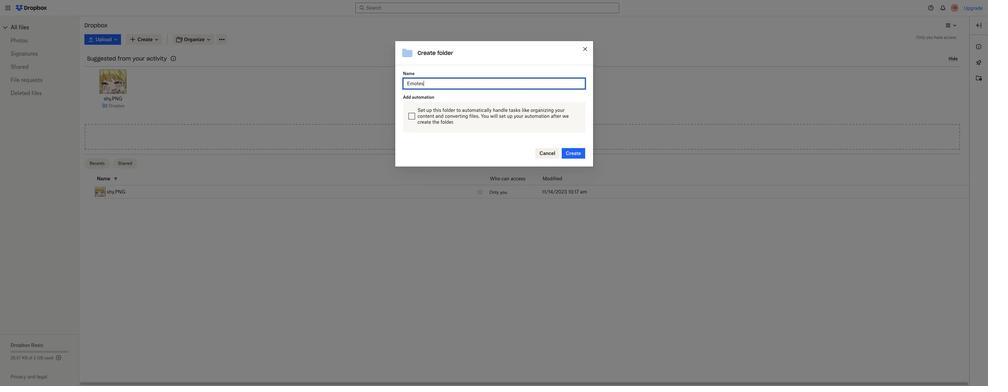 Task type: describe. For each thing, give the bounding box(es) containing it.
name inside button
[[97, 176, 110, 181]]

all files
[[11, 24, 29, 31]]

0 vertical spatial folder
[[437, 50, 453, 56]]

create folder dialog
[[395, 41, 593, 167]]

privacy and legal
[[11, 375, 47, 380]]

open information panel image
[[975, 43, 983, 51]]

dropbox link
[[109, 103, 125, 109]]

you for only you have access
[[926, 35, 933, 40]]

11/14/2023 10:17 am
[[542, 189, 587, 195]]

1 vertical spatial and
[[27, 375, 36, 380]]

gb
[[37, 356, 43, 361]]

files for deleted
[[31, 90, 42, 97]]

modified button
[[543, 175, 579, 183]]

only for only you have access
[[916, 35, 925, 40]]

2
[[34, 356, 36, 361]]

create
[[418, 119, 431, 125]]

like
[[522, 108, 529, 113]]

deleted
[[11, 90, 30, 97]]

signatures link
[[11, 47, 69, 60]]

1 vertical spatial your
[[555, 108, 565, 113]]

we
[[562, 114, 569, 119]]

only you button
[[489, 190, 507, 195]]

1 horizontal spatial access
[[944, 35, 956, 40]]

tasks
[[509, 108, 521, 113]]

drop
[[479, 134, 490, 140]]

used
[[44, 356, 53, 361]]

add
[[403, 95, 411, 100]]

only you
[[489, 190, 507, 195]]

0 horizontal spatial automation
[[412, 95, 434, 100]]

create for create folder
[[418, 50, 436, 56]]

open pinned items image
[[975, 59, 983, 67]]

you for only you
[[500, 190, 507, 195]]

privacy
[[11, 375, 26, 380]]

can
[[502, 176, 509, 181]]

all files link
[[11, 22, 79, 33]]

file requests
[[11, 77, 43, 83]]

activity
[[146, 55, 167, 62]]

the
[[432, 119, 439, 125]]

deleted files link
[[11, 87, 69, 100]]

shy.png inside the name shy.png, modified 11/14/2023 10:17 am, 'element'
[[107, 189, 126, 195]]

cancel button
[[536, 148, 559, 159]]

dropbox for dropbox link on the left
[[109, 103, 125, 108]]

create for create
[[566, 151, 581, 156]]

folder.
[[441, 119, 454, 125]]

all
[[11, 24, 17, 31]]

0 vertical spatial your
[[133, 55, 145, 62]]

who
[[490, 176, 500, 181]]

2 vertical spatial your
[[514, 114, 523, 119]]

10:17
[[568, 189, 579, 195]]

table containing name
[[79, 172, 970, 199]]

legal
[[37, 375, 47, 380]]

this
[[433, 108, 441, 113]]

1 horizontal spatial up
[[507, 114, 513, 119]]

global header element
[[0, 0, 988, 16]]

suggested from your activity
[[87, 55, 167, 62]]

dropbox basic
[[11, 343, 43, 348]]

after
[[551, 114, 561, 119]]

here
[[501, 134, 511, 140]]

recents
[[90, 161, 105, 166]]

get more space image
[[55, 354, 62, 362]]

requests
[[21, 77, 43, 83]]

0 vertical spatial shy.png
[[104, 96, 122, 102]]

organizing
[[531, 108, 554, 113]]

files for all
[[19, 24, 29, 31]]

content
[[418, 114, 434, 119]]

privacy and legal link
[[11, 375, 79, 380]]

starred button
[[113, 159, 137, 169]]

access inside table
[[511, 176, 525, 181]]

click
[[541, 134, 551, 140]]

suggested
[[87, 55, 116, 62]]

converting
[[445, 114, 468, 119]]

add automation
[[403, 95, 434, 100]]



Task type: locate. For each thing, give the bounding box(es) containing it.
file requests link
[[11, 74, 69, 87]]

files down 'file requests' link
[[31, 90, 42, 97]]

0 vertical spatial name
[[403, 71, 415, 76]]

1 vertical spatial create
[[566, 151, 581, 156]]

and left legal
[[27, 375, 36, 380]]

0 vertical spatial and
[[435, 114, 444, 119]]

0 horizontal spatial and
[[27, 375, 36, 380]]

0 vertical spatial automation
[[412, 95, 434, 100]]

0 vertical spatial shy.png link
[[104, 95, 122, 103]]

0 vertical spatial to
[[456, 108, 461, 113]]

0 horizontal spatial access
[[511, 176, 525, 181]]

file
[[11, 77, 20, 83]]

0 vertical spatial up
[[426, 108, 432, 113]]

28.57
[[11, 356, 21, 361]]

to inside "set up this folder to automatically handle tasks like organizing your content and converting files. you will set up your automation after we create the folder."
[[456, 108, 461, 113]]

create button
[[562, 148, 585, 159]]

shared link
[[11, 60, 69, 74]]

2 horizontal spatial files
[[491, 134, 500, 140]]

0 vertical spatial you
[[926, 35, 933, 40]]

2 vertical spatial files
[[491, 134, 500, 140]]

shy.png link down "starred" button
[[107, 188, 126, 196]]

of
[[29, 356, 32, 361]]

shy.png up dropbox link on the left
[[104, 96, 122, 102]]

and inside "set up this folder to automatically handle tasks like organizing your content and converting files. you will set up your automation after we create the folder."
[[435, 114, 444, 119]]

basic
[[31, 343, 43, 348]]

shared
[[11, 64, 29, 70]]

upgrade link
[[964, 5, 983, 11]]

or
[[535, 134, 540, 140]]

1 horizontal spatial and
[[435, 114, 444, 119]]

/shy.png image
[[99, 70, 127, 94], [95, 187, 106, 197]]

only you have access
[[916, 35, 956, 40]]

automation inside "set up this folder to automatically handle tasks like organizing your content and converting files. you will set up your automation after we create the folder."
[[525, 114, 550, 119]]

your down tasks in the top right of the page
[[514, 114, 523, 119]]

open details pane image
[[975, 21, 983, 29]]

shy.png link
[[104, 95, 122, 103], [107, 188, 126, 196]]

add to starred image
[[476, 188, 484, 196]]

drop files here to upload, or click
[[479, 134, 552, 140]]

upload,
[[518, 134, 534, 140]]

shy.png down "starred" button
[[107, 189, 126, 195]]

to right "here"
[[512, 134, 517, 140]]

create
[[418, 50, 436, 56], [566, 151, 581, 156]]

0 vertical spatial create
[[418, 50, 436, 56]]

access
[[944, 35, 956, 40], [511, 176, 525, 181]]

11/14/2023
[[542, 189, 567, 195]]

upgrade
[[964, 5, 983, 11]]

0 vertical spatial /shy.png image
[[99, 70, 127, 94]]

automatically
[[462, 108, 492, 113]]

folder inside "set up this folder to automatically handle tasks like organizing your content and converting files. you will set up your automation after we create the folder."
[[443, 108, 455, 113]]

your up after
[[555, 108, 565, 113]]

2 vertical spatial dropbox
[[11, 343, 30, 348]]

to
[[456, 108, 461, 113], [512, 134, 517, 140]]

up
[[426, 108, 432, 113], [507, 114, 513, 119]]

1 vertical spatial access
[[511, 176, 525, 181]]

cancel
[[540, 151, 555, 156]]

who can access
[[490, 176, 525, 181]]

/shy.png image down recents button
[[95, 187, 106, 197]]

only left have
[[916, 35, 925, 40]]

folder
[[437, 50, 453, 56], [443, 108, 455, 113]]

create inside "button"
[[566, 151, 581, 156]]

will
[[490, 114, 498, 119]]

only
[[916, 35, 925, 40], [489, 190, 499, 195]]

0 horizontal spatial name
[[97, 176, 110, 181]]

files left "here"
[[491, 134, 500, 140]]

shy.png link up dropbox link on the left
[[104, 95, 122, 103]]

1 vertical spatial shy.png link
[[107, 188, 126, 196]]

shy.png link inside 'element'
[[107, 188, 126, 196]]

access right can
[[511, 176, 525, 181]]

files inside 'link'
[[31, 90, 42, 97]]

set up this folder to automatically handle tasks like organizing your content and converting files. you will set up your automation after we create the folder.
[[418, 108, 569, 125]]

shy.png
[[104, 96, 122, 102], [107, 189, 126, 195]]

up right 'set' in the top right of the page
[[507, 114, 513, 119]]

1 vertical spatial folder
[[443, 108, 455, 113]]

open activity image
[[975, 75, 983, 82]]

0 horizontal spatial your
[[133, 55, 145, 62]]

1 vertical spatial /shy.png image
[[95, 187, 106, 197]]

only inside the name shy.png, modified 11/14/2023 10:17 am, 'element'
[[489, 190, 499, 195]]

1 horizontal spatial your
[[514, 114, 523, 119]]

kb
[[22, 356, 28, 361]]

1 horizontal spatial create
[[566, 151, 581, 156]]

0 vertical spatial only
[[916, 35, 925, 40]]

1 vertical spatial only
[[489, 190, 499, 195]]

you
[[481, 114, 489, 119]]

to up the converting on the left top of the page
[[456, 108, 461, 113]]

/shy.png image up dropbox link on the left
[[99, 70, 127, 94]]

name
[[403, 71, 415, 76], [97, 176, 110, 181]]

0 horizontal spatial create
[[418, 50, 436, 56]]

automation up set
[[412, 95, 434, 100]]

1 horizontal spatial to
[[512, 134, 517, 140]]

from
[[118, 55, 131, 62]]

2 horizontal spatial dropbox
[[109, 103, 125, 108]]

/shy.png image inside the name shy.png, modified 11/14/2023 10:17 am, 'element'
[[95, 187, 106, 197]]

automation down organizing
[[525, 114, 550, 119]]

1 vertical spatial shy.png
[[107, 189, 126, 195]]

only for only you
[[489, 190, 499, 195]]

0 vertical spatial files
[[19, 24, 29, 31]]

table
[[79, 172, 970, 199]]

name button
[[97, 175, 474, 183]]

you left have
[[926, 35, 933, 40]]

1 vertical spatial up
[[507, 114, 513, 119]]

you inside the name shy.png, modified 11/14/2023 10:17 am, 'element'
[[500, 190, 507, 195]]

1 horizontal spatial name
[[403, 71, 415, 76]]

files right all
[[19, 24, 29, 31]]

photos link
[[11, 34, 69, 47]]

modified
[[543, 176, 562, 181]]

0 horizontal spatial only
[[489, 190, 499, 195]]

access right have
[[944, 35, 956, 40]]

0 horizontal spatial you
[[500, 190, 507, 195]]

recents button
[[84, 159, 110, 169]]

name down recents button
[[97, 176, 110, 181]]

dropbox for dropbox basic
[[11, 343, 30, 348]]

handle
[[493, 108, 508, 113]]

0 vertical spatial dropbox
[[84, 22, 108, 29]]

Name text field
[[407, 80, 581, 87]]

deleted files
[[11, 90, 42, 97]]

1 vertical spatial to
[[512, 134, 517, 140]]

1 horizontal spatial automation
[[525, 114, 550, 119]]

create folder
[[418, 50, 453, 56]]

files.
[[469, 114, 480, 119]]

1 vertical spatial automation
[[525, 114, 550, 119]]

name inside create folder dialog
[[403, 71, 415, 76]]

automation
[[412, 95, 434, 100], [525, 114, 550, 119]]

files for drop
[[491, 134, 500, 140]]

up up the content
[[426, 108, 432, 113]]

photos
[[11, 37, 28, 44]]

am
[[580, 189, 587, 195]]

0 horizontal spatial files
[[19, 24, 29, 31]]

and
[[435, 114, 444, 119], [27, 375, 36, 380]]

1 horizontal spatial dropbox
[[84, 22, 108, 29]]

you down can
[[500, 190, 507, 195]]

1 horizontal spatial only
[[916, 35, 925, 40]]

dropbox logo - go to the homepage image
[[13, 3, 49, 13]]

dropbox
[[84, 22, 108, 29], [109, 103, 125, 108], [11, 343, 30, 348]]

set
[[499, 114, 506, 119]]

you
[[926, 35, 933, 40], [500, 190, 507, 195]]

1 horizontal spatial files
[[31, 90, 42, 97]]

1 vertical spatial dropbox
[[109, 103, 125, 108]]

1 vertical spatial you
[[500, 190, 507, 195]]

files
[[19, 24, 29, 31], [31, 90, 42, 97], [491, 134, 500, 140]]

0 horizontal spatial to
[[456, 108, 461, 113]]

0 horizontal spatial up
[[426, 108, 432, 113]]

name shy.png, modified 11/14/2023 10:17 am, element
[[79, 186, 970, 199]]

1 vertical spatial files
[[31, 90, 42, 97]]

0 vertical spatial access
[[944, 35, 956, 40]]

28.57 kb of 2 gb used
[[11, 356, 53, 361]]

1 vertical spatial name
[[97, 176, 110, 181]]

and down this
[[435, 114, 444, 119]]

1 horizontal spatial you
[[926, 35, 933, 40]]

your
[[133, 55, 145, 62], [555, 108, 565, 113], [514, 114, 523, 119]]

2 horizontal spatial your
[[555, 108, 565, 113]]

0 horizontal spatial dropbox
[[11, 343, 30, 348]]

your right from
[[133, 55, 145, 62]]

only down the who
[[489, 190, 499, 195]]

have
[[934, 35, 943, 40]]

starred
[[118, 161, 132, 166]]

name up add
[[403, 71, 415, 76]]

set
[[418, 108, 425, 113]]

signatures
[[11, 50, 38, 57]]



Task type: vqa. For each thing, say whether or not it's contained in the screenshot.
ONLY YOU button
yes



